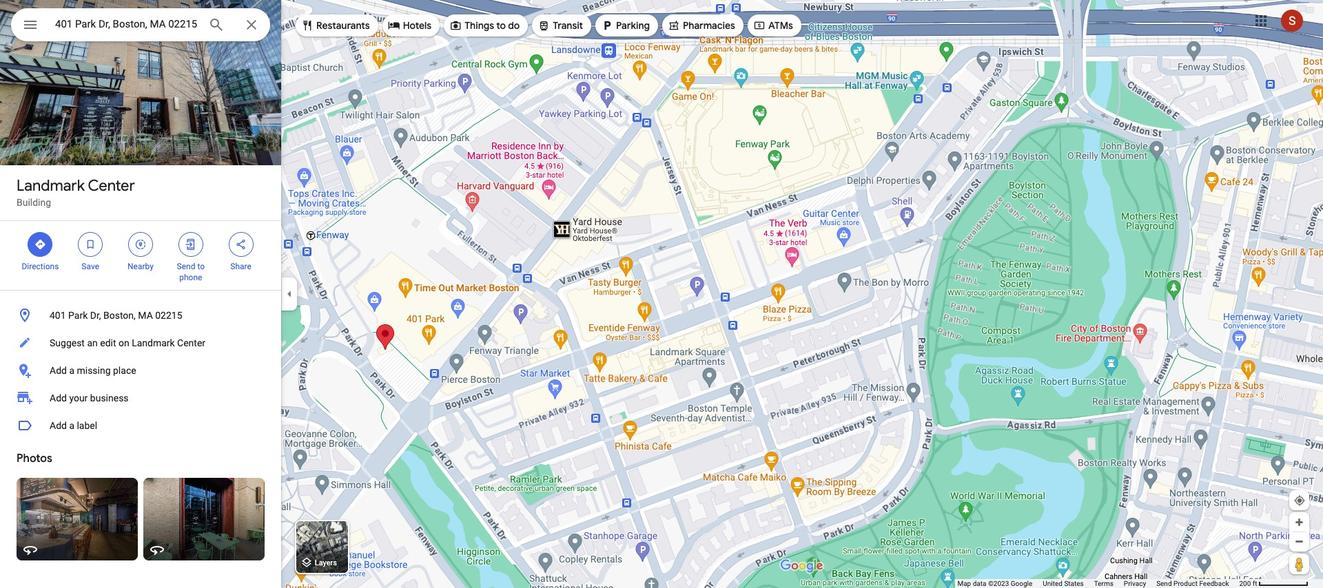 Task type: vqa. For each thing, say whether or not it's contained in the screenshot.
2WW9+Q3
no



Task type: locate. For each thing, give the bounding box(es) containing it.
restaurants
[[316, 19, 370, 32]]

product
[[1174, 580, 1198, 588]]

center
[[88, 176, 135, 196], [177, 338, 205, 349]]

add for add your business
[[50, 393, 67, 404]]

share
[[230, 262, 251, 272]]

pharmacies
[[683, 19, 735, 32]]


[[449, 18, 462, 33]]

1 vertical spatial center
[[177, 338, 205, 349]]

0 vertical spatial add
[[50, 365, 67, 376]]

landmark center main content
[[0, 0, 281, 589]]

label
[[77, 420, 97, 431]]

1 a from the top
[[69, 365, 74, 376]]

missing
[[77, 365, 111, 376]]

 atms
[[753, 18, 793, 33]]

200 ft button
[[1239, 580, 1309, 588]]

a inside add a label button
[[69, 420, 74, 431]]

a left missing
[[69, 365, 74, 376]]

0 vertical spatial center
[[88, 176, 135, 196]]

add left your
[[50, 393, 67, 404]]

landmark inside button
[[132, 338, 175, 349]]

landmark up 'building'
[[17, 176, 85, 196]]

to up phone
[[197, 262, 205, 272]]


[[235, 237, 247, 252]]

 hotels
[[388, 18, 432, 33]]

to
[[496, 19, 506, 32], [197, 262, 205, 272]]

google maps element
[[0, 0, 1323, 589]]

center up  at the top left of page
[[88, 176, 135, 196]]

 things to do
[[449, 18, 520, 33]]

 transit
[[538, 18, 583, 33]]

a for missing
[[69, 365, 74, 376]]

add a label
[[50, 420, 97, 431]]

send left product
[[1156, 580, 1172, 588]]

actions for landmark center region
[[0, 221, 281, 290]]

2 add from the top
[[50, 393, 67, 404]]

401 Park Dr, Boston, MA 02215 field
[[11, 8, 270, 41]]

add left label
[[50, 420, 67, 431]]

2 vertical spatial add
[[50, 420, 67, 431]]

0 horizontal spatial to
[[197, 262, 205, 272]]

place
[[113, 365, 136, 376]]

401 park dr, boston, ma 02215 button
[[0, 302, 281, 329]]

1 vertical spatial to
[[197, 262, 205, 272]]

02215
[[155, 310, 182, 321]]

ma
[[138, 310, 153, 321]]


[[388, 18, 400, 33]]

united states button
[[1043, 580, 1084, 589]]

to left do
[[496, 19, 506, 32]]

google
[[1011, 580, 1033, 588]]

0 vertical spatial send
[[177, 262, 195, 272]]


[[601, 18, 613, 33]]

1 vertical spatial a
[[69, 420, 74, 431]]

add a missing place button
[[0, 357, 281, 385]]

privacy button
[[1124, 580, 1146, 589]]

landmark
[[17, 176, 85, 196], [132, 338, 175, 349]]

1 vertical spatial landmark
[[132, 338, 175, 349]]

footer containing map data ©2023 google
[[958, 580, 1239, 589]]

to inside send to phone
[[197, 262, 205, 272]]

0 horizontal spatial landmark
[[17, 176, 85, 196]]

footer
[[958, 580, 1239, 589]]

layers
[[315, 559, 337, 568]]

map
[[958, 580, 971, 588]]

1 horizontal spatial send
[[1156, 580, 1172, 588]]

add a missing place
[[50, 365, 136, 376]]

add your business
[[50, 393, 129, 404]]

park
[[68, 310, 88, 321]]


[[34, 237, 46, 252]]

1 vertical spatial add
[[50, 393, 67, 404]]

add for add a missing place
[[50, 365, 67, 376]]

200 ft
[[1239, 580, 1257, 588]]

center down 02215
[[177, 338, 205, 349]]

suggest
[[50, 338, 85, 349]]

zoom in image
[[1294, 518, 1305, 528]]

 button
[[11, 8, 50, 44]]

google account: sheryl atherton  
(sheryl.atherton@adept.ai) image
[[1281, 9, 1303, 31]]

a
[[69, 365, 74, 376], [69, 420, 74, 431]]


[[538, 18, 550, 33]]

landmark down ma
[[132, 338, 175, 349]]

do
[[508, 19, 520, 32]]

on
[[119, 338, 129, 349]]

united
[[1043, 580, 1063, 588]]

1 horizontal spatial center
[[177, 338, 205, 349]]

things
[[465, 19, 494, 32]]

map data ©2023 google
[[958, 580, 1033, 588]]

send inside button
[[1156, 580, 1172, 588]]


[[185, 237, 197, 252]]

terms button
[[1094, 580, 1114, 589]]

1 vertical spatial send
[[1156, 580, 1172, 588]]

atms
[[768, 19, 793, 32]]

1 horizontal spatial landmark
[[132, 338, 175, 349]]

data
[[973, 580, 986, 588]]


[[301, 18, 314, 33]]

1 horizontal spatial to
[[496, 19, 506, 32]]

edit
[[100, 338, 116, 349]]

send
[[177, 262, 195, 272], [1156, 580, 1172, 588]]

send for send product feedback
[[1156, 580, 1172, 588]]

send inside send to phone
[[177, 262, 195, 272]]

hotels
[[403, 19, 432, 32]]

phone
[[179, 273, 202, 283]]

3 add from the top
[[50, 420, 67, 431]]

building
[[17, 197, 51, 208]]

0 vertical spatial to
[[496, 19, 506, 32]]

privacy
[[1124, 580, 1146, 588]]

send up phone
[[177, 262, 195, 272]]

0 horizontal spatial send
[[177, 262, 195, 272]]

a inside add a missing place button
[[69, 365, 74, 376]]

add down suggest
[[50, 365, 67, 376]]

add a label button
[[0, 412, 281, 440]]

1 add from the top
[[50, 365, 67, 376]]

your
[[69, 393, 88, 404]]

a left label
[[69, 420, 74, 431]]

2 a from the top
[[69, 420, 74, 431]]


[[134, 237, 147, 252]]

none field inside 401 park dr, boston, ma 02215 field
[[55, 16, 197, 32]]

0 vertical spatial a
[[69, 365, 74, 376]]

nearby
[[128, 262, 154, 272]]

0 vertical spatial landmark
[[17, 176, 85, 196]]

0 horizontal spatial center
[[88, 176, 135, 196]]

None field
[[55, 16, 197, 32]]

add
[[50, 365, 67, 376], [50, 393, 67, 404], [50, 420, 67, 431]]



Task type: describe. For each thing, give the bounding box(es) containing it.
collapse side panel image
[[282, 287, 297, 302]]

 search field
[[11, 8, 270, 44]]

send product feedback button
[[1156, 580, 1229, 589]]

401 park dr, boston, ma 02215
[[50, 310, 182, 321]]

photos
[[17, 452, 52, 466]]

an
[[87, 338, 98, 349]]

suggest an edit on landmark center
[[50, 338, 205, 349]]

landmark center building
[[17, 176, 135, 208]]

feedback
[[1199, 580, 1229, 588]]

directions
[[22, 262, 59, 272]]


[[668, 18, 680, 33]]

zoom out image
[[1294, 537, 1305, 547]]

 pharmacies
[[668, 18, 735, 33]]

boston,
[[103, 310, 136, 321]]

send for send to phone
[[177, 262, 195, 272]]

add your business link
[[0, 385, 281, 412]]

ft
[[1253, 580, 1257, 588]]

send product feedback
[[1156, 580, 1229, 588]]

send to phone
[[177, 262, 205, 283]]

transit
[[553, 19, 583, 32]]

center inside button
[[177, 338, 205, 349]]

to inside  things to do
[[496, 19, 506, 32]]

save
[[82, 262, 99, 272]]

center inside the landmark center building
[[88, 176, 135, 196]]

footer inside google maps element
[[958, 580, 1239, 589]]

dr,
[[90, 310, 101, 321]]

200
[[1239, 580, 1251, 588]]


[[84, 237, 97, 252]]

add for add a label
[[50, 420, 67, 431]]


[[22, 15, 39, 34]]

landmark inside the landmark center building
[[17, 176, 85, 196]]

united states
[[1043, 580, 1084, 588]]

 parking
[[601, 18, 650, 33]]

a for label
[[69, 420, 74, 431]]

business
[[90, 393, 129, 404]]

terms
[[1094, 580, 1114, 588]]

©2023
[[988, 580, 1009, 588]]

401
[[50, 310, 66, 321]]

show street view coverage image
[[1289, 554, 1309, 575]]

show your location image
[[1294, 495, 1306, 507]]


[[753, 18, 766, 33]]

suggest an edit on landmark center button
[[0, 329, 281, 357]]

states
[[1064, 580, 1084, 588]]

parking
[[616, 19, 650, 32]]

 restaurants
[[301, 18, 370, 33]]



